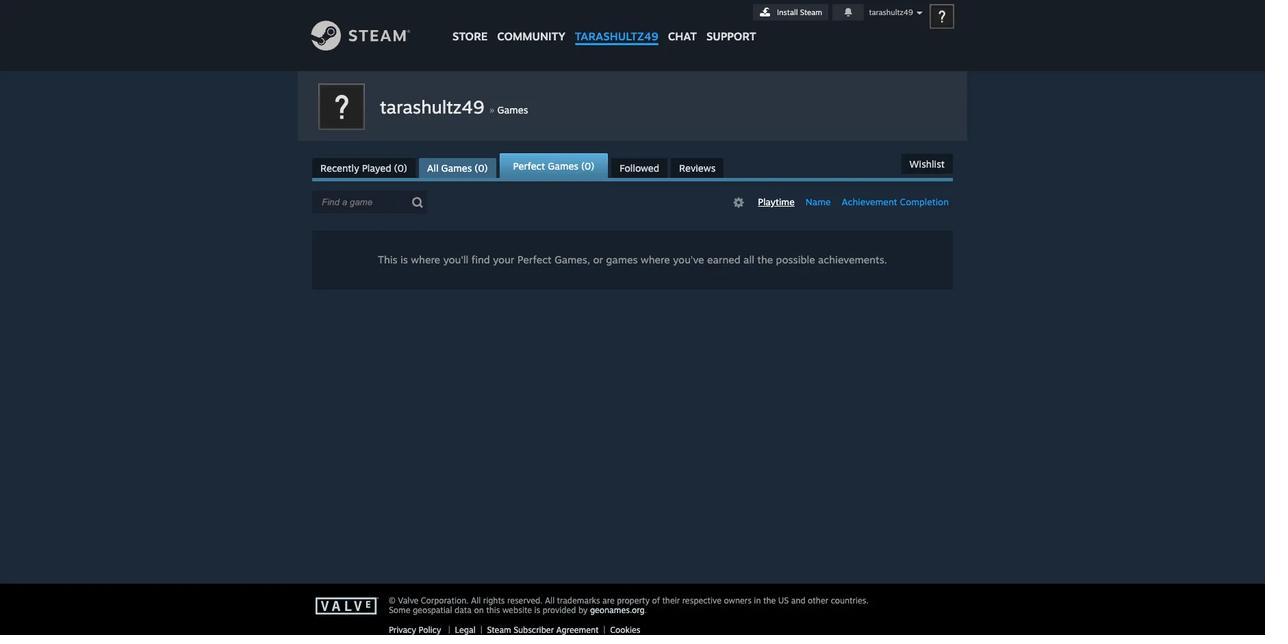 Task type: describe. For each thing, give the bounding box(es) containing it.
(0) for perfect games (0)
[[582, 160, 595, 172]]

their
[[663, 596, 680, 606]]

0 horizontal spatial tarashultz49
[[380, 96, 484, 118]]

valve logo image
[[316, 598, 381, 616]]

support
[[707, 29, 757, 43]]

respective
[[683, 596, 722, 606]]

©
[[389, 596, 396, 606]]

Find a game field
[[312, 191, 427, 214]]

you'll
[[443, 253, 469, 266]]

some
[[389, 605, 411, 616]]

1 vertical spatial tarashultz49
[[575, 29, 659, 43]]

your
[[493, 253, 515, 266]]

wishlist
[[910, 158, 945, 170]]

reviews
[[680, 162, 716, 174]]

all
[[744, 253, 755, 266]]

recently
[[321, 162, 359, 174]]

steam
[[800, 8, 823, 17]]

trademarks
[[557, 596, 600, 606]]

community
[[497, 29, 566, 43]]

0 vertical spatial tarashultz49
[[869, 8, 914, 17]]

are
[[603, 596, 615, 606]]

store link
[[448, 0, 493, 50]]

the inside © valve corporation. all rights reserved. all trademarks are property of their respective owners in the us and other countries. some geospatial data on this website is provided by geonames.org .
[[764, 596, 776, 606]]

all games (0) link
[[419, 158, 496, 178]]

2 where from the left
[[641, 253, 670, 266]]

achievement completion
[[842, 197, 949, 208]]

possible
[[776, 253, 816, 266]]

games,
[[555, 253, 590, 266]]

1 vertical spatial perfect
[[518, 253, 552, 266]]

is inside © valve corporation. all rights reserved. all trademarks are property of their respective owners in the us and other countries. some geospatial data on this website is provided by geonames.org .
[[535, 605, 541, 616]]

playtime
[[758, 197, 795, 208]]

earned
[[707, 253, 741, 266]]

followed link
[[612, 158, 668, 178]]

geonames.org
[[590, 605, 645, 616]]

other
[[808, 596, 829, 606]]

played
[[362, 162, 391, 174]]

name button
[[802, 195, 835, 210]]

0 vertical spatial tarashultz49 link
[[570, 0, 663, 50]]

us
[[779, 596, 789, 606]]

reserved.
[[508, 596, 543, 606]]

reviews link
[[671, 158, 724, 178]]

valve
[[398, 596, 419, 606]]

(0) for all games (0)
[[475, 162, 488, 174]]

install steam link
[[753, 4, 829, 21]]

countries.
[[831, 596, 869, 606]]

geospatial
[[413, 605, 452, 616]]



Task type: vqa. For each thing, say whether or not it's contained in the screenshot.
the right 0
no



Task type: locate. For each thing, give the bounding box(es) containing it.
0 horizontal spatial games
[[441, 162, 472, 174]]

support link
[[702, 0, 761, 47]]

© valve corporation. all rights reserved. all trademarks are property of their respective owners in the us and other countries. some geospatial data on this website is provided by geonames.org .
[[389, 596, 869, 616]]

the right all
[[758, 253, 773, 266]]

on
[[474, 605, 484, 616]]

(0)
[[582, 160, 595, 172], [394, 162, 407, 174], [475, 162, 488, 174]]

achievements.
[[819, 253, 888, 266]]

completion
[[900, 197, 949, 208]]

store
[[453, 29, 488, 43]]

geonames.org link
[[590, 605, 645, 616]]

of
[[652, 596, 660, 606]]

where
[[411, 253, 440, 266], [641, 253, 670, 266]]

property
[[617, 596, 650, 606]]

recently played (0)
[[321, 162, 407, 174]]

1 horizontal spatial is
[[535, 605, 541, 616]]

rights
[[483, 596, 505, 606]]

games inside 'tarashultz49 » games'
[[498, 104, 528, 116]]

0 horizontal spatial tarashultz49 link
[[380, 96, 490, 118]]

0 horizontal spatial all
[[427, 162, 439, 174]]

»
[[490, 103, 495, 116]]

1 horizontal spatial (0)
[[475, 162, 488, 174]]

find
[[472, 253, 490, 266]]

perfect games (0) link
[[500, 153, 608, 178]]

all right 'reserved.' in the left of the page
[[545, 596, 555, 606]]

tarashultz49
[[869, 8, 914, 17], [575, 29, 659, 43], [380, 96, 484, 118]]

is
[[401, 253, 408, 266], [535, 605, 541, 616]]

0 vertical spatial the
[[758, 253, 773, 266]]

recently played (0) link
[[312, 158, 416, 178]]

0 horizontal spatial where
[[411, 253, 440, 266]]

all games (0)
[[427, 162, 488, 174]]

games for all games (0)
[[441, 162, 472, 174]]

1 horizontal spatial all
[[471, 596, 481, 606]]

you've
[[673, 253, 705, 266]]

owners
[[724, 596, 752, 606]]

achievement completion button
[[838, 195, 953, 210]]

where left the you've
[[641, 253, 670, 266]]

games inside all games (0) "link"
[[441, 162, 472, 174]]

1 vertical spatial tarashultz49 link
[[380, 96, 490, 118]]

corporation.
[[421, 596, 469, 606]]

is right website
[[535, 605, 541, 616]]

perfect games (0)
[[513, 160, 595, 172]]

the
[[758, 253, 773, 266], [764, 596, 776, 606]]

community link
[[493, 0, 570, 50]]

or
[[593, 253, 603, 266]]

1 vertical spatial the
[[764, 596, 776, 606]]

data
[[455, 605, 472, 616]]

and
[[792, 596, 806, 606]]

achievement
[[842, 197, 898, 208]]

0 horizontal spatial is
[[401, 253, 408, 266]]

all right played
[[427, 162, 439, 174]]

perfect
[[513, 160, 545, 172], [518, 253, 552, 266]]

chat
[[668, 29, 697, 43]]

tarashultz49 link up 'all games (0)' on the left top
[[380, 96, 490, 118]]

2 horizontal spatial tarashultz49
[[869, 8, 914, 17]]

games link
[[498, 104, 528, 116]]

by
[[579, 605, 588, 616]]

perfect right your
[[518, 253, 552, 266]]

the right in
[[764, 596, 776, 606]]

followed
[[620, 162, 660, 174]]

in
[[754, 596, 761, 606]]

install steam
[[777, 8, 823, 17]]

this
[[378, 253, 398, 266]]

this
[[486, 605, 500, 616]]

tarashultz49 » games
[[380, 96, 528, 118]]

0 vertical spatial is
[[401, 253, 408, 266]]

1 horizontal spatial tarashultz49 link
[[570, 0, 663, 50]]

1 horizontal spatial where
[[641, 253, 670, 266]]

(0) inside "link"
[[475, 162, 488, 174]]

all
[[427, 162, 439, 174], [471, 596, 481, 606], [545, 596, 555, 606]]

chat link
[[663, 0, 702, 47]]

(0) left followed link
[[582, 160, 595, 172]]

1 horizontal spatial tarashultz49
[[575, 29, 659, 43]]

.
[[645, 605, 647, 616]]

0 vertical spatial perfect
[[513, 160, 545, 172]]

tarashultz49 link left chat
[[570, 0, 663, 50]]

(0) right played
[[394, 162, 407, 174]]

is right this
[[401, 253, 408, 266]]

this is where you'll find your perfect games, or games where you've earned all the possible achievements.
[[378, 253, 888, 266]]

0 horizontal spatial (0)
[[394, 162, 407, 174]]

where left the you'll
[[411, 253, 440, 266]]

provided
[[543, 605, 576, 616]]

tarashultz49 link
[[570, 0, 663, 50], [380, 96, 490, 118]]

1 horizontal spatial games
[[498, 104, 528, 116]]

name
[[806, 197, 831, 208]]

2 horizontal spatial games
[[548, 160, 579, 172]]

(0) down 'tarashultz49 » games'
[[475, 162, 488, 174]]

1 where from the left
[[411, 253, 440, 266]]

(0) for recently played (0)
[[394, 162, 407, 174]]

games
[[498, 104, 528, 116], [548, 160, 579, 172], [441, 162, 472, 174]]

playtime button
[[754, 195, 799, 210]]

games for perfect games (0)
[[548, 160, 579, 172]]

perfect down games link
[[513, 160, 545, 172]]

2 vertical spatial tarashultz49
[[380, 96, 484, 118]]

2 horizontal spatial (0)
[[582, 160, 595, 172]]

2 horizontal spatial all
[[545, 596, 555, 606]]

all inside "link"
[[427, 162, 439, 174]]

wishlist link
[[902, 154, 953, 174]]

all left rights
[[471, 596, 481, 606]]

1 vertical spatial is
[[535, 605, 541, 616]]

website
[[503, 605, 532, 616]]

games inside the perfect games (0) link
[[548, 160, 579, 172]]

install
[[777, 8, 798, 17]]

games
[[606, 253, 638, 266]]



